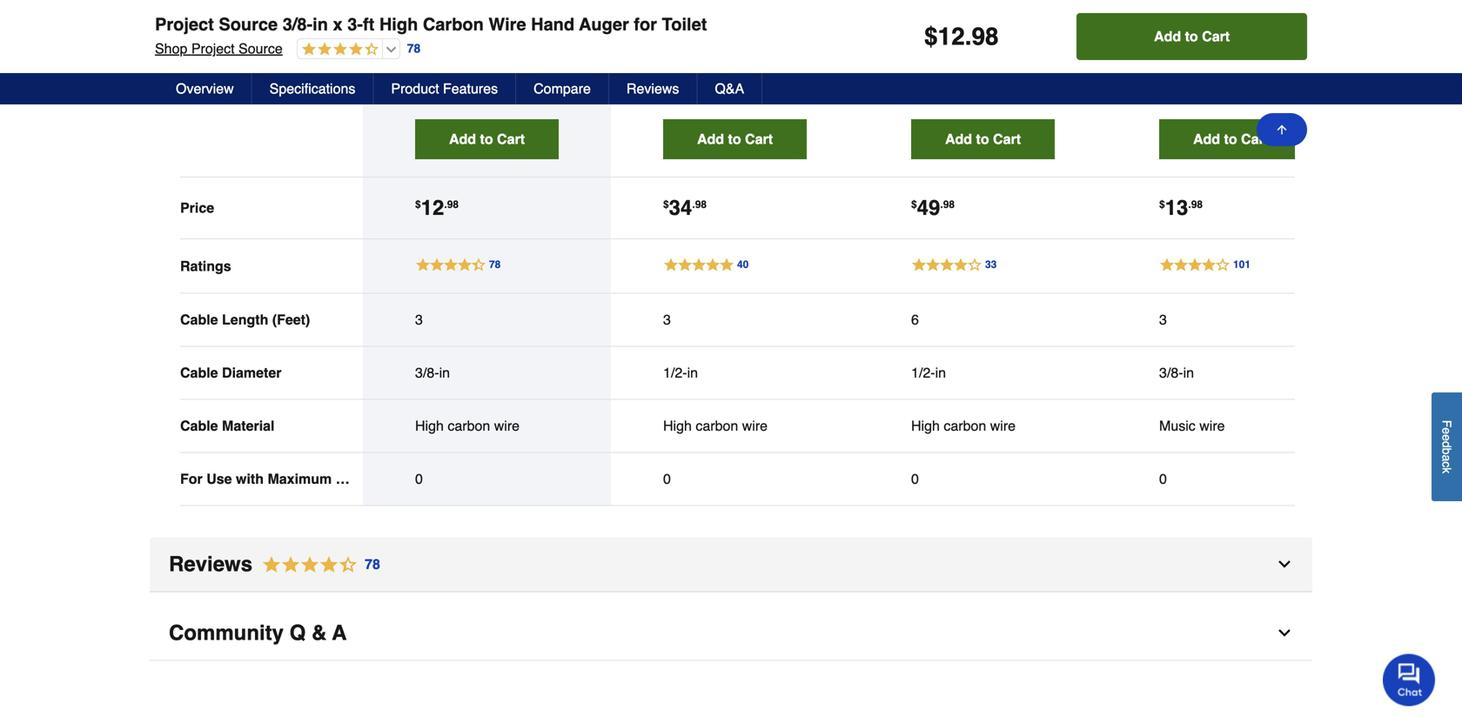 Task type: vqa. For each thing, say whether or not it's contained in the screenshot.
the Hand within 3/8-in x 3-ft High Carbon Wire Hand Auger for Toilet
yes



Task type: locate. For each thing, give the bounding box(es) containing it.
source up specifications
[[239, 40, 283, 57]]

cable for cable material
[[180, 418, 218, 434]]

high inside 1/2-in x 3-ft high carbon wire hand auger for toilet
[[663, 12, 692, 28]]

1 vertical spatial cable
[[180, 365, 218, 381]]

wire down 6-
[[993, 12, 1022, 28]]

0 vertical spatial reviews
[[627, 81, 679, 97]]

hand
[[1232, 12, 1265, 28], [531, 14, 575, 34], [663, 29, 696, 45], [911, 29, 945, 45], [448, 50, 481, 66]]

78 down "project source 3/8-in x 3-ft high carbon wire hand auger for toilet"
[[407, 41, 421, 55]]

wire
[[745, 12, 774, 28], [993, 12, 1022, 28], [1199, 12, 1228, 28], [489, 14, 526, 34], [415, 50, 444, 66]]

add to cart button down cable,
[[1159, 119, 1303, 159]]

add to cart
[[1154, 28, 1230, 44], [449, 131, 525, 147], [697, 131, 773, 147], [945, 131, 1021, 147], [1193, 131, 1269, 147]]

0 vertical spatial 12
[[938, 23, 965, 50]]

hand inside 3/8-in x 3-ft high carbon wire hand auger for toilet
[[448, 50, 481, 66]]

0 horizontal spatial 3/8-in
[[415, 365, 450, 381]]

add to cart button down q&a button
[[663, 119, 807, 159]]

98 inside $ 12 . 98
[[447, 198, 459, 211]]

4 wire from the left
[[1199, 418, 1225, 434]]

q&a button
[[697, 73, 763, 104]]

0 horizontal spatial 12
[[421, 196, 444, 220]]

specifications
[[270, 81, 355, 97]]

1/2-in x 3-ft high carbon wire hand auger for toilet link
[[663, 0, 793, 45]]

1/2- for second 1/2-in cell from left
[[911, 365, 935, 381]]

2 3/8-in from the left
[[1159, 365, 1194, 381]]

2 music from the top
[[1159, 418, 1196, 434]]

2 cable from the top
[[180, 365, 218, 381]]

ft inside 3/8-in x 3-ft high carbon wire hand auger for toilet
[[438, 32, 446, 48]]

3 high carbon wire cell from the left
[[911, 417, 1055, 435]]

1/2- for 1/2-in x 3-ft high carbon wire hand auger for toilet link
[[710, 0, 734, 10]]

x inside 3/8-in x 3-ft high carbon wire hand auger for toilet
[[415, 32, 422, 48]]

0 cell
[[415, 470, 559, 488], [663, 470, 807, 488], [911, 470, 1055, 488], [1159, 470, 1303, 488]]

project up overview
[[191, 40, 235, 57]]

wire inside 3/8-in x 3-ft high carbon wire hand auger for toilet
[[415, 50, 444, 66]]

toilet for 1/2-in x 6-ft high carbon wire hand auger for toilet
[[1009, 29, 1041, 45]]

2 e from the top
[[1440, 434, 1454, 441]]

wire up the features
[[489, 14, 526, 34]]

4 0 from the left
[[1159, 471, 1167, 487]]

4.4 stars image up the &
[[252, 553, 381, 577]]

carbon
[[448, 418, 490, 434], [696, 418, 738, 434], [944, 418, 986, 434]]

0 vertical spatial $ 12 . 98
[[924, 23, 999, 50]]

$ inside $ 49 . 98
[[911, 198, 917, 211]]

0 horizontal spatial carbon
[[448, 418, 490, 434]]

3/8-in
[[415, 365, 450, 381], [1159, 365, 1194, 381]]

3- for 3/8-in x 3-ft music wire hand auger for toilet - high- carbon spring wire, 3/8-in cable, 3 feet length
[[1253, 0, 1265, 10]]

wire up q&a button
[[745, 12, 774, 28]]

13
[[1165, 196, 1188, 220]]

hand for 3/8-in x 3-ft high carbon wire hand auger for toilet
[[448, 50, 481, 66]]

. inside $ 49 . 98
[[940, 198, 943, 211]]

wire inside 1/2-in x 3-ft high carbon wire hand auger for toilet
[[745, 12, 774, 28]]

high
[[663, 12, 692, 28], [911, 12, 940, 28], [379, 14, 418, 34], [450, 32, 479, 48], [415, 418, 444, 434], [663, 418, 692, 434], [911, 418, 940, 434]]

to
[[1185, 28, 1198, 44], [480, 131, 493, 147], [728, 131, 741, 147], [976, 131, 989, 147], [1224, 131, 1237, 147]]

4.4 stars image
[[297, 42, 378, 58], [252, 553, 381, 577]]

carbon inside 3/8-in x 3-ft high carbon wire hand auger for toilet
[[482, 32, 528, 48]]

3/8- inside 3/8-in x 3-ft high carbon wire hand auger for toilet
[[517, 15, 541, 31]]

3 0 from the left
[[911, 471, 919, 487]]

0 horizontal spatial 3/8-in cell
[[415, 364, 559, 382]]

1 chevron down image from the top
[[1276, 556, 1293, 573]]

length left (feet)
[[222, 312, 268, 328]]

2 0 cell from the left
[[663, 470, 807, 488]]

1 horizontal spatial 3 cell
[[663, 311, 807, 329]]

wire inside cell
[[1199, 418, 1225, 434]]

e
[[1440, 427, 1454, 434], [1440, 434, 1454, 441]]

ft inside 3/8-in x 3-ft music wire hand auger for toilet - high- carbon spring wire, 3/8-in cable, 3 feet length
[[1265, 0, 1273, 10]]

to for 1/2-in x 6-ft high carbon wire hand auger for toilet link
[[976, 131, 989, 147]]

$ 49 . 98
[[911, 196, 955, 220]]

auger inside 3/8-in x 3-ft high carbon wire hand auger for toilet
[[484, 50, 521, 66]]

project for project source
[[415, 15, 462, 31]]

for inside 1/2-in x 6-ft high carbon wire hand auger for toilet
[[989, 29, 1005, 45]]

1/2-
[[710, 0, 734, 10], [958, 0, 982, 10], [663, 365, 687, 381], [911, 365, 935, 381]]

carbon for 1/2-in x 3-ft high carbon wire hand auger for toilet
[[696, 12, 741, 28]]

for inside 1/2-in x 3-ft high carbon wire hand auger for toilet
[[741, 29, 757, 45]]

cable down ratings
[[180, 312, 218, 328]]

0 horizontal spatial 3 cell
[[415, 311, 559, 329]]

high carbon wire
[[415, 418, 520, 434], [663, 418, 768, 434], [911, 418, 1016, 434]]

$ 13 . 98
[[1159, 196, 1203, 220]]

3
[[1242, 64, 1250, 80], [415, 312, 423, 328], [663, 312, 671, 328], [1159, 312, 1167, 328]]

toilet inside 3/8-in x 3-ft high carbon wire hand auger for toilet
[[415, 67, 448, 83]]

1 cable from the top
[[180, 312, 218, 328]]

2 1/2-in from the left
[[911, 365, 946, 381]]

1/2-in x 6-ft high carbon wire hand auger for toilet link
[[911, 0, 1041, 45]]

chevron down image inside community q & a button
[[1276, 624, 1293, 642]]

98 inside '$ 34 . 98'
[[695, 198, 707, 211]]

x up spring
[[1242, 0, 1249, 10]]

x left 6-
[[997, 0, 1004, 10]]

k
[[1440, 467, 1454, 473]]

1/2- inside 1/2-in x 3-ft high carbon wire hand auger for toilet
[[710, 0, 734, 10]]

3/8-in x 3-ft music wire hand auger for toilet - high- carbon spring wire, 3/8-in cable, 3 feet length
[[1159, 0, 1298, 98]]

source up the features
[[466, 15, 513, 31]]

project up shop
[[155, 14, 214, 34]]

ft for 1/2-in x 3-ft high carbon wire hand auger for toilet
[[772, 0, 780, 10]]

add to cart down q&a button
[[697, 131, 773, 147]]

3 cable from the top
[[180, 418, 218, 434]]

3/8-in cell
[[415, 364, 559, 382], [1159, 364, 1303, 382]]

1 horizontal spatial $ 12 . 98
[[924, 23, 999, 50]]

auger
[[579, 14, 629, 34], [700, 29, 737, 45], [948, 29, 985, 45], [1159, 29, 1196, 45], [484, 50, 521, 66]]

length inside 3/8-in x 3-ft music wire hand auger for toilet - high- carbon spring wire, 3/8-in cable, 3 feet length
[[1159, 81, 1202, 98]]

3/8-in x 3-ft music wire hand auger for toilet - high- carbon spring wire, 3/8-in cable, 3 feet length link
[[1159, 0, 1298, 98]]

1 horizontal spatial reviews
[[627, 81, 679, 97]]

0 horizontal spatial high carbon wire cell
[[415, 417, 559, 435]]

1 horizontal spatial 3/8-in
[[1159, 365, 1194, 381]]

1/2-in for second 1/2-in cell from left
[[911, 365, 946, 381]]

3- inside 3/8-in x 3-ft music wire hand auger for toilet - high- carbon spring wire, 3/8-in cable, 3 feet length
[[1253, 0, 1265, 10]]

1 music from the top
[[1159, 12, 1196, 28]]

x up product
[[415, 32, 422, 48]]

ft for 1/2-in x 6-ft high carbon wire hand auger for toilet
[[1020, 0, 1028, 10]]

auger inside 3/8-in x 3-ft music wire hand auger for toilet - high- carbon spring wire, 3/8-in cable, 3 feet length
[[1159, 29, 1196, 45]]

high inside 3/8-in x 3-ft high carbon wire hand auger for toilet
[[450, 32, 479, 48]]

2 3/8-in cell from the left
[[1159, 364, 1303, 382]]

1/2-in
[[663, 365, 698, 381], [911, 365, 946, 381]]

cable length (feet)
[[180, 312, 310, 328]]

ft
[[772, 0, 780, 10], [1020, 0, 1028, 10], [1265, 0, 1273, 10], [363, 14, 374, 34], [438, 32, 446, 48]]

$ inside '$ 34 . 98'
[[663, 198, 669, 211]]

for inside 3/8-in x 3-ft high carbon wire hand auger for toilet
[[525, 50, 541, 66]]

source for project source 3/8-in x 3-ft high carbon wire hand auger for toilet
[[219, 14, 278, 34]]

0 for 4th 0 cell from right
[[415, 471, 423, 487]]

carbon inside 1/2-in x 6-ft high carbon wire hand auger for toilet
[[944, 12, 989, 28]]

ft inside 1/2-in x 3-ft high carbon wire hand auger for toilet
[[772, 0, 780, 10]]

cable left diameter
[[180, 365, 218, 381]]

carbon
[[696, 12, 741, 28], [944, 12, 989, 28], [423, 14, 484, 34], [482, 32, 528, 48], [1159, 47, 1205, 63]]

source
[[219, 14, 278, 34], [466, 15, 513, 31], [239, 40, 283, 57]]

3/8-
[[1203, 0, 1227, 10], [283, 14, 313, 34], [517, 15, 541, 31], [1159, 64, 1183, 80], [415, 365, 439, 381], [1159, 365, 1183, 381]]

2 0 from the left
[[663, 471, 671, 487]]

1 vertical spatial music
[[1159, 418, 1196, 434]]

x inside 3/8-in x 3-ft music wire hand auger for toilet - high- carbon spring wire, 3/8-in cable, 3 feet length
[[1242, 0, 1249, 10]]

cart for 1/2-in x 6-ft high carbon wire hand auger for toilet link
[[993, 131, 1021, 147]]

3- inside 3/8-in x 3-ft high carbon wire hand auger for toilet
[[426, 32, 438, 48]]

wire for 1/2-in x 6-ft high carbon wire hand auger for toilet
[[993, 12, 1022, 28]]

0 vertical spatial cable
[[180, 312, 218, 328]]

project source
[[415, 15, 513, 31]]

auger inside 1/2-in x 6-ft high carbon wire hand auger for toilet
[[948, 29, 985, 45]]

2 3 cell from the left
[[663, 311, 807, 329]]

0 vertical spatial chevron down image
[[1276, 556, 1293, 573]]

0
[[415, 471, 423, 487], [663, 471, 671, 487], [911, 471, 919, 487], [1159, 471, 1167, 487]]

78 down size
[[365, 556, 380, 572]]

chevron down image
[[1276, 556, 1293, 573], [1276, 624, 1293, 642]]

1 horizontal spatial high carbon wire cell
[[663, 417, 807, 435]]

1 horizontal spatial 3/8-in cell
[[1159, 364, 1303, 382]]

toilet inside 3/8-in x 3-ft music wire hand auger for toilet - high- carbon spring wire, 3/8-in cable, 3 feet length
[[1220, 29, 1253, 45]]

1 horizontal spatial length
[[1159, 81, 1202, 98]]

ft inside 1/2-in x 6-ft high carbon wire hand auger for toilet
[[1020, 0, 1028, 10]]

1 1/2-in from the left
[[663, 365, 698, 381]]

6
[[911, 312, 919, 328]]

3 cell
[[415, 311, 559, 329], [663, 311, 807, 329], [1159, 311, 1303, 329]]

1 vertical spatial chevron down image
[[1276, 624, 1293, 642]]

add to cart button
[[1077, 13, 1307, 60], [415, 119, 559, 159], [663, 119, 807, 159], [911, 119, 1055, 159], [1159, 119, 1303, 159]]

length
[[1159, 81, 1202, 98], [222, 312, 268, 328]]

q&a
[[715, 81, 744, 97]]

2 horizontal spatial high carbon wire
[[911, 418, 1016, 434]]

0 horizontal spatial $ 12 . 98
[[415, 196, 459, 220]]

toilet up spring
[[1220, 29, 1253, 45]]

e up d
[[1440, 427, 1454, 434]]

3 for 1st 3 cell
[[415, 312, 423, 328]]

for use with maximum pipe size (inches)
[[180, 471, 454, 487]]

0 horizontal spatial length
[[222, 312, 268, 328]]

pipe
[[336, 471, 365, 487]]

0 for 1st 0 cell from the right
[[1159, 471, 1167, 487]]

0 horizontal spatial 78
[[365, 556, 380, 572]]

1 3 cell from the left
[[415, 311, 559, 329]]

e up b
[[1440, 434, 1454, 441]]

1 vertical spatial length
[[222, 312, 268, 328]]

toilet for 3/8-in x 3-ft high carbon wire hand auger for toilet
[[415, 67, 448, 83]]

3 inside 3/8-in x 3-ft music wire hand auger for toilet - high- carbon spring wire, 3/8-in cable, 3 feet length
[[1242, 64, 1250, 80]]

2 carbon from the left
[[696, 418, 738, 434]]

project
[[155, 14, 214, 34], [415, 15, 462, 31], [191, 40, 235, 57]]

for
[[634, 14, 657, 34], [741, 29, 757, 45], [989, 29, 1005, 45], [1200, 29, 1217, 45], [525, 50, 541, 66]]

d
[[1440, 441, 1454, 448]]

cable for cable diameter
[[180, 365, 218, 381]]

1 vertical spatial reviews
[[169, 552, 252, 576]]

carbon for 3/8-in x 3-ft high carbon wire hand auger for toilet
[[482, 32, 528, 48]]

cable diameter
[[180, 365, 282, 381]]

overview button
[[158, 73, 252, 104]]

x inside 1/2-in x 6-ft high carbon wire hand auger for toilet
[[997, 0, 1004, 10]]

hand inside 1/2-in x 3-ft high carbon wire hand auger for toilet
[[663, 29, 696, 45]]

features
[[443, 81, 498, 97]]

wire inside 1/2-in x 6-ft high carbon wire hand auger for toilet
[[993, 12, 1022, 28]]

project source 3/8-in x 3-ft high carbon wire hand auger for toilet
[[155, 14, 707, 34]]

toilet inside 1/2-in x 3-ft high carbon wire hand auger for toilet
[[761, 29, 793, 45]]

hand inside 1/2-in x 6-ft high carbon wire hand auger for toilet
[[911, 29, 945, 45]]

community q & a
[[169, 621, 347, 645]]

carbon inside 1/2-in x 3-ft high carbon wire hand auger for toilet
[[696, 12, 741, 28]]

wire,
[[1253, 47, 1285, 63]]

3- inside 1/2-in x 3-ft high carbon wire hand auger for toilet
[[760, 0, 772, 10]]

2 high carbon wire from the left
[[663, 418, 768, 434]]

reviews up community
[[169, 552, 252, 576]]

1 0 cell from the left
[[415, 470, 559, 488]]

0 horizontal spatial 1/2-in
[[663, 365, 698, 381]]

high carbon wire cell
[[415, 417, 559, 435], [663, 417, 807, 435], [911, 417, 1055, 435]]

add to cart button for "3/8-in x 3-ft music wire hand auger for toilet - high- carbon spring wire, 3/8-in cable, 3 feet length" "link"
[[1159, 119, 1303, 159]]

toilet down 6-
[[1009, 29, 1041, 45]]

.
[[965, 23, 972, 50], [444, 198, 447, 211], [692, 198, 695, 211], [940, 198, 943, 211], [1188, 198, 1191, 211]]

2 high carbon wire cell from the left
[[663, 417, 807, 435]]

1/2-in cell
[[663, 364, 807, 382], [911, 364, 1055, 382]]

4 0 cell from the left
[[1159, 470, 1303, 488]]

1 0 from the left
[[415, 471, 423, 487]]

78
[[407, 41, 421, 55], [365, 556, 380, 572]]

1 horizontal spatial 12
[[938, 23, 965, 50]]

1 horizontal spatial 78
[[407, 41, 421, 55]]

wire up spring
[[1199, 12, 1228, 28]]

2 horizontal spatial carbon
[[944, 418, 986, 434]]

2 horizontal spatial high carbon wire cell
[[911, 417, 1055, 435]]

use
[[206, 471, 232, 487]]

3- for 1/2-in x 3-ft high carbon wire hand auger for toilet
[[760, 0, 772, 10]]

in
[[734, 0, 745, 10], [982, 0, 993, 10], [1227, 0, 1238, 10], [313, 14, 328, 34], [541, 15, 552, 31], [1183, 64, 1194, 80], [439, 365, 450, 381], [687, 365, 698, 381], [935, 365, 946, 381], [1183, 365, 1194, 381]]

1 3/8-in from the left
[[415, 365, 450, 381]]

0 horizontal spatial high carbon wire
[[415, 418, 520, 434]]

3 carbon from the left
[[944, 418, 986, 434]]

3 wire from the left
[[990, 418, 1016, 434]]

product features button
[[374, 73, 516, 104]]

1 horizontal spatial 1/2-in
[[911, 365, 946, 381]]

cable
[[180, 312, 218, 328], [180, 365, 218, 381], [180, 418, 218, 434]]

cable left the material
[[180, 418, 218, 434]]

length down cable,
[[1159, 81, 1202, 98]]

toilet down "project source 3/8-in x 3-ft high carbon wire hand auger for toilet"
[[415, 67, 448, 83]]

product features
[[391, 81, 498, 97]]

music wire cell
[[1159, 417, 1303, 435]]

carbon inside 3/8-in x 3-ft music wire hand auger for toilet - high- carbon spring wire, 3/8-in cable, 3 feet length
[[1159, 47, 1205, 63]]

x inside 1/2-in x 3-ft high carbon wire hand auger for toilet
[[749, 0, 756, 10]]

for inside 3/8-in x 3-ft music wire hand auger for toilet - high- carbon spring wire, 3/8-in cable, 3 feet length
[[1200, 29, 1217, 45]]

reviews left q&a
[[627, 81, 679, 97]]

with
[[236, 471, 264, 487]]

music inside cell
[[1159, 418, 1196, 434]]

2 chevron down image from the top
[[1276, 624, 1293, 642]]

1 vertical spatial 4.4 stars image
[[252, 553, 381, 577]]

auger inside 1/2-in x 3-ft high carbon wire hand auger for toilet
[[700, 29, 737, 45]]

cable,
[[1198, 64, 1238, 80]]

music inside 3/8-in x 3-ft music wire hand auger for toilet - high- carbon spring wire, 3/8-in cable, 3 feet length
[[1159, 12, 1196, 28]]

x up specifications
[[333, 14, 343, 34]]

toilet up q&a button
[[761, 29, 793, 45]]

. inside $ 13 . 98
[[1188, 198, 1191, 211]]

toilet
[[662, 14, 707, 34], [761, 29, 793, 45], [1009, 29, 1041, 45], [1220, 29, 1253, 45], [415, 67, 448, 83]]

4.4 stars image up the specifications button
[[297, 42, 378, 58]]

98 inside $ 13 . 98
[[1191, 198, 1203, 211]]

add to cart up $ 49 . 98 on the right of page
[[945, 131, 1021, 147]]

add to cart left arrow up image
[[1193, 131, 1269, 147]]

2 horizontal spatial 3 cell
[[1159, 311, 1303, 329]]

1 horizontal spatial 1/2-in cell
[[911, 364, 1055, 382]]

shop project source
[[155, 40, 283, 57]]

add to cart down the features
[[449, 131, 525, 147]]

$ 12 . 98
[[924, 23, 999, 50], [415, 196, 459, 220]]

specifications button
[[252, 73, 374, 104]]

wire
[[494, 418, 520, 434], [742, 418, 768, 434], [990, 418, 1016, 434], [1199, 418, 1225, 434]]

0 vertical spatial music
[[1159, 12, 1196, 28]]

reviews
[[627, 81, 679, 97], [169, 552, 252, 576]]

ratings
[[180, 258, 231, 274]]

0 vertical spatial 78
[[407, 41, 421, 55]]

wire down "project source 3/8-in x 3-ft high carbon wire hand auger for toilet"
[[415, 50, 444, 66]]

x up q&a button
[[749, 0, 756, 10]]

product
[[391, 81, 439, 97]]

price
[[180, 200, 214, 216]]

cart
[[1202, 28, 1230, 44], [497, 131, 525, 147], [745, 131, 773, 147], [993, 131, 1021, 147], [1241, 131, 1269, 147]]

2 1/2-in cell from the left
[[911, 364, 1055, 382]]

6 cell
[[911, 311, 1055, 329]]

add to cart button for 1/2-in x 6-ft high carbon wire hand auger for toilet link
[[911, 119, 1055, 159]]

0 vertical spatial length
[[1159, 81, 1202, 98]]

1 vertical spatial $ 12 . 98
[[415, 196, 459, 220]]

x for 1/2-in x 3-ft high carbon wire hand auger for toilet
[[749, 0, 756, 10]]

98
[[972, 23, 999, 50], [447, 198, 459, 211], [695, 198, 707, 211], [943, 198, 955, 211], [1191, 198, 1203, 211]]

0 horizontal spatial 1/2-in cell
[[663, 364, 807, 382]]

music
[[1159, 12, 1196, 28], [1159, 418, 1196, 434]]

1 horizontal spatial carbon
[[696, 418, 738, 434]]

&
[[312, 621, 327, 645]]

x
[[749, 0, 756, 10], [997, 0, 1004, 10], [1242, 0, 1249, 10], [333, 14, 343, 34], [415, 32, 422, 48]]

1 high carbon wire cell from the left
[[415, 417, 559, 435]]

toilet inside 1/2-in x 6-ft high carbon wire hand auger for toilet
[[1009, 29, 1041, 45]]

1 horizontal spatial high carbon wire
[[663, 418, 768, 434]]

auger for 3/8-in x 3-ft high carbon wire hand auger for toilet
[[484, 50, 521, 66]]

project up product features
[[415, 15, 462, 31]]

reviews inside 'button'
[[627, 81, 679, 97]]

1/2- inside 1/2-in x 6-ft high carbon wire hand auger for toilet
[[958, 0, 982, 10]]

1 vertical spatial 12
[[421, 196, 444, 220]]

add to cart button up $ 49 . 98 on the right of page
[[911, 119, 1055, 159]]

3/8-in x 3-ft high carbon wire hand auger for toilet
[[415, 15, 552, 83]]

auger for 1/2-in x 6-ft high carbon wire hand auger for toilet
[[948, 29, 985, 45]]

12
[[938, 23, 965, 50], [421, 196, 444, 220]]

2 vertical spatial cable
[[180, 418, 218, 434]]

source up the shop project source at the top left of page
[[219, 14, 278, 34]]



Task type: describe. For each thing, give the bounding box(es) containing it.
0 vertical spatial 4.4 stars image
[[297, 42, 378, 58]]

1 carbon from the left
[[448, 418, 490, 434]]

1 wire from the left
[[494, 418, 520, 434]]

hand for 1/2-in x 6-ft high carbon wire hand auger for toilet
[[911, 29, 945, 45]]

a
[[332, 621, 347, 645]]

maximum
[[268, 471, 332, 487]]

$ inside $ 13 . 98
[[1159, 198, 1165, 211]]

overview
[[176, 81, 234, 97]]

3 for third 3 cell
[[1159, 312, 1167, 328]]

material
[[222, 418, 275, 434]]

shop
[[155, 40, 187, 57]]

. inside '$ 34 . 98'
[[692, 198, 695, 211]]

add to cart button for 1/2-in x 3-ft high carbon wire hand auger for toilet link
[[663, 119, 807, 159]]

cart for 1/2-in x 3-ft high carbon wire hand auger for toilet link
[[745, 131, 773, 147]]

f e e d b a c k
[[1440, 420, 1454, 473]]

chevron down image for reviews
[[1276, 556, 1293, 573]]

cable material
[[180, 418, 275, 434]]

add to cart up spring
[[1154, 28, 1230, 44]]

(feet)
[[272, 312, 310, 328]]

1/2- for 1/2-in x 6-ft high carbon wire hand auger for toilet link
[[958, 0, 982, 10]]

add to cart button down the features
[[415, 119, 559, 159]]

high-
[[1265, 29, 1298, 45]]

for for 1/2-in x 3-ft high carbon wire hand auger for toilet
[[741, 29, 757, 45]]

wire inside 3/8-in x 3-ft music wire hand auger for toilet - high- carbon spring wire, 3/8-in cable, 3 feet length
[[1199, 12, 1228, 28]]

diameter
[[222, 365, 282, 381]]

wire for 1/2-in x 3-ft high carbon wire hand auger for toilet
[[745, 12, 774, 28]]

x for 3/8-in x 3-ft high carbon wire hand auger for toilet
[[415, 32, 422, 48]]

reviews button
[[609, 73, 697, 104]]

to for "3/8-in x 3-ft music wire hand auger for toilet - high- carbon spring wire, 3/8-in cable, 3 feet length" "link"
[[1224, 131, 1237, 147]]

1/2- for first 1/2-in cell
[[663, 365, 687, 381]]

1/2-in x 3-ft high carbon wire hand auger for toilet
[[663, 0, 793, 45]]

project for project source 3/8-in x 3-ft high carbon wire hand auger for toilet
[[155, 14, 214, 34]]

music wire
[[1159, 418, 1225, 434]]

add to cart for 1/2-in x 6-ft high carbon wire hand auger for toilet link
[[945, 131, 1021, 147]]

toilet up reviews 'button'
[[662, 14, 707, 34]]

add for 1/2-in x 3-ft high carbon wire hand auger for toilet link
[[697, 131, 724, 147]]

add to cart for 1/2-in x 3-ft high carbon wire hand auger for toilet link
[[697, 131, 773, 147]]

ft for 3/8-in x 3-ft high carbon wire hand auger for toilet
[[438, 32, 446, 48]]

1 vertical spatial 78
[[365, 556, 380, 572]]

in inside 1/2-in x 6-ft high carbon wire hand auger for toilet
[[982, 0, 993, 10]]

chevron down image for community q & a
[[1276, 624, 1293, 642]]

0 horizontal spatial reviews
[[169, 552, 252, 576]]

f e e d b a c k button
[[1432, 392, 1462, 501]]

98 inside $ 49 . 98
[[943, 198, 955, 211]]

in inside 3/8-in x 3-ft high carbon wire hand auger for toilet
[[541, 15, 552, 31]]

ft for 3/8-in x 3-ft music wire hand auger for toilet - high- carbon spring wire, 3/8-in cable, 3 feet length
[[1265, 0, 1273, 10]]

size
[[369, 471, 397, 487]]

cart for "3/8-in x 3-ft music wire hand auger for toilet - high- carbon spring wire, 3/8-in cable, 3 feet length" "link"
[[1241, 131, 1269, 147]]

f
[[1440, 420, 1454, 427]]

3 for second 3 cell from right
[[663, 312, 671, 328]]

c
[[1440, 461, 1454, 467]]

6-
[[1008, 0, 1020, 10]]

spring
[[1209, 47, 1249, 63]]

49
[[917, 196, 940, 220]]

3 high carbon wire from the left
[[911, 418, 1016, 434]]

1 1/2-in cell from the left
[[663, 364, 807, 382]]

b
[[1440, 448, 1454, 455]]

carbon for 1/2-in x 6-ft high carbon wire hand auger for toilet
[[944, 12, 989, 28]]

$ 34 . 98
[[663, 196, 707, 220]]

compare button
[[516, 73, 609, 104]]

community q & a button
[[150, 606, 1312, 661]]

1/2-in for first 1/2-in cell
[[663, 365, 698, 381]]

community
[[169, 621, 284, 645]]

3 3 cell from the left
[[1159, 311, 1303, 329]]

in inside 1/2-in x 3-ft high carbon wire hand auger for toilet
[[734, 0, 745, 10]]

source for project source
[[466, 15, 513, 31]]

compare
[[534, 81, 591, 97]]

-
[[1257, 29, 1261, 45]]

for for 1/2-in x 6-ft high carbon wire hand auger for toilet
[[989, 29, 1005, 45]]

4.4 stars image containing 78
[[252, 553, 381, 577]]

cable for cable length (feet)
[[180, 312, 218, 328]]

3- for 3/8-in x 3-ft high carbon wire hand auger for toilet
[[426, 32, 438, 48]]

add for 1/2-in x 6-ft high carbon wire hand auger for toilet link
[[945, 131, 972, 147]]

high inside 1/2-in x 6-ft high carbon wire hand auger for toilet
[[911, 12, 940, 28]]

hand for 1/2-in x 3-ft high carbon wire hand auger for toilet
[[663, 29, 696, 45]]

wire for 3/8-in x 3-ft high carbon wire hand auger for toilet
[[415, 50, 444, 66]]

3 0 cell from the left
[[911, 470, 1055, 488]]

0 for 2nd 0 cell from right
[[911, 471, 919, 487]]

q
[[290, 621, 306, 645]]

arrow up image
[[1275, 123, 1289, 137]]

add to cart button up cable,
[[1077, 13, 1307, 60]]

hand inside 3/8-in x 3-ft music wire hand auger for toilet - high- carbon spring wire, 3/8-in cable, 3 feet length
[[1232, 12, 1265, 28]]

to for 1/2-in x 3-ft high carbon wire hand auger for toilet link
[[728, 131, 741, 147]]

1/2-in x 6-ft high carbon wire hand auger for toilet
[[911, 0, 1041, 45]]

1 high carbon wire from the left
[[415, 418, 520, 434]]

0 for third 0 cell from the right
[[663, 471, 671, 487]]

feet
[[1254, 64, 1282, 80]]

a
[[1440, 455, 1454, 461]]

add to cart for "3/8-in x 3-ft music wire hand auger for toilet - high- carbon spring wire, 3/8-in cable, 3 feet length" "link"
[[1193, 131, 1269, 147]]

toilet for 1/2-in x 3-ft high carbon wire hand auger for toilet
[[761, 29, 793, 45]]

(inches)
[[401, 471, 454, 487]]

x for 3/8-in x 3-ft music wire hand auger for toilet - high- carbon spring wire, 3/8-in cable, 3 feet length
[[1242, 0, 1249, 10]]

for for 3/8-in x 3-ft high carbon wire hand auger for toilet
[[525, 50, 541, 66]]

x for 1/2-in x 6-ft high carbon wire hand auger for toilet
[[997, 0, 1004, 10]]

34
[[669, 196, 692, 220]]

for
[[180, 471, 203, 487]]

auger for 1/2-in x 3-ft high carbon wire hand auger for toilet
[[700, 29, 737, 45]]

chat invite button image
[[1383, 653, 1436, 706]]

1 3/8-in cell from the left
[[415, 364, 559, 382]]

add for "3/8-in x 3-ft music wire hand auger for toilet - high- carbon spring wire, 3/8-in cable, 3 feet length" "link"
[[1193, 131, 1220, 147]]

1 e from the top
[[1440, 427, 1454, 434]]

2 wire from the left
[[742, 418, 768, 434]]



